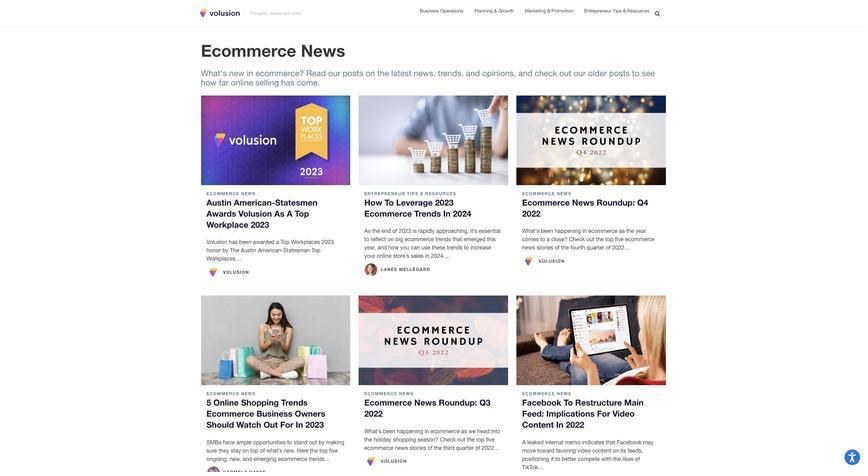 Task type: describe. For each thing, give the bounding box(es) containing it.
the
[[230, 247, 239, 254]]

likes
[[623, 456, 634, 462]]

a inside the volusion has been awarded a top workplaces 2023 honor by the austin american-statesman top workplaces.…
[[276, 239, 279, 245]]

1 vertical spatial trends
[[447, 245, 463, 251]]

news,
[[414, 68, 436, 78]]

& inside marketing & promotion link
[[548, 8, 551, 13]]

been inside the volusion has been awarded a top workplaces 2023 honor by the austin american-statesman top workplaces.…
[[239, 239, 252, 245]]

you
[[401, 245, 410, 251]]

ecommerce news 5 online shopping trends ecommerce business owners should watch out for in 2023
[[207, 392, 326, 430]]

ample
[[236, 439, 252, 446]]

owners
[[295, 409, 326, 419]]

to inside smbs have ample opportunities to stand out by making sure they stay on top of what's new. here the top five ongoing, new, and emerging ecommerce trends…
[[287, 439, 292, 446]]

your
[[365, 253, 375, 259]]

statesman
[[284, 247, 310, 254]]

roundup: for q3
[[439, 398, 477, 408]]

may
[[644, 439, 654, 446]]

check inside what's been happening in ecommerce as the year comes to a close? check out the top five ecommerce news stories of the fourth quarter of 2022…
[[569, 236, 585, 243]]

top inside what's been happening in ecommerce as we head into the holiday shopping season? check out the top five ecommerce news stories of the third quarter of 2022…
[[477, 437, 485, 443]]

volusion inside the ecommerce news austin american-statesmen awards volusion as a top workplace 2023
[[239, 209, 272, 218]]

and inside smbs have ample opportunities to stand out by making sure they stay on top of what's new. here the top five ongoing, new, and emerging ecommerce trends…
[[243, 456, 252, 462]]

news inside what's been happening in ecommerce as we head into the holiday shopping season? check out the top five ecommerce news stories of the third quarter of 2022…
[[395, 445, 408, 451]]

& inside "entrepreneur tips & resources how to leverage 2023 ecommerce trends in 2024"
[[420, 191, 424, 196]]

has inside what's new in ecommerce? read our posts on the latest news, trends, and opinions, and check out our older posts to see how far online selling has come.
[[281, 77, 295, 87]]

that inside a leaked internal memo indicates that facebook may move toward favoring video content on its feeds, positioning it to better compete with the likes of tiktok…
[[606, 439, 616, 446]]

2023 inside the ecommerce news austin american-statesmen awards volusion as a top workplace 2023
[[251, 220, 269, 230]]

ecommerce news ecommerce news roundup: q4 2022
[[523, 191, 649, 218]]

watch
[[236, 420, 261, 430]]

online inside what's new in ecommerce? read our posts on the latest news, trends, and opinions, and check out our older posts to see how far online selling has come.
[[231, 77, 253, 87]]

can
[[411, 245, 420, 251]]

top inside what's been happening in ecommerce as the year comes to a close? check out the top five ecommerce news stories of the fourth quarter of 2022…
[[606, 236, 614, 243]]

on inside smbs have ample opportunities to stand out by making sure they stay on top of what's new. here the top five ongoing, new, and emerging ecommerce trends…
[[243, 448, 249, 454]]

top inside the ecommerce news austin american-statesmen awards volusion as a top workplace 2023
[[295, 209, 309, 218]]

operations
[[441, 8, 464, 13]]

statesmen
[[275, 198, 318, 207]]

2022 for ecommerce news roundup: q4 2022
[[523, 209, 541, 218]]

leaked
[[528, 439, 544, 446]]

trends inside ecommerce news 5 online shopping trends ecommerce business owners should watch out for in 2023
[[281, 398, 308, 408]]

rapidly
[[418, 228, 435, 234]]

out inside smbs have ample opportunities to stand out by making sure they stay on top of what's new. here the top five ongoing, new, and emerging ecommerce trends…
[[309, 439, 317, 446]]

what's for ecommerce news roundup: q3 2022
[[365, 428, 382, 435]]

search image
[[655, 11, 661, 16]]

to down emerged
[[464, 245, 469, 251]]

open accessibe: accessibility options, statement and help image
[[849, 453, 857, 463]]

that inside as the end of 2023 is rapidly approaching, it's essential to reflect on big ecommerce trends that emerged this year, and how you can use these trends to increase your online store's sales in 2024.…
[[453, 236, 462, 243]]

of down season?
[[428, 445, 433, 451]]

what's inside what's new in ecommerce? read our posts on the latest news, trends, and opinions, and check out our older posts to see how far online selling has come.
[[201, 68, 227, 78]]

opportunities
[[253, 439, 286, 446]]

ecommerce down holiday
[[365, 445, 394, 451]]

2022… inside what's been happening in ecommerce as we head into the holiday shopping season? check out the top five ecommerce news stories of the third quarter of 2022…
[[482, 445, 500, 451]]

check inside what's been happening in ecommerce as we head into the holiday shopping season? check out the top five ecommerce news stories of the third quarter of 2022…
[[440, 437, 456, 443]]

ecommerce news facebook to restructure main feed: implications for video content in 2022
[[523, 392, 644, 430]]

this
[[487, 236, 496, 243]]

planning & growth
[[475, 8, 514, 13]]

facebook inside a leaked internal memo indicates that facebook may move toward favoring video content on its feeds, positioning it to better compete with the likes of tiktok…
[[617, 439, 642, 446]]

video
[[613, 409, 635, 419]]

by inside the volusion has been awarded a top workplaces 2023 honor by the austin american-statesman top workplaces.…
[[223, 247, 229, 254]]

1 posts from the left
[[343, 68, 364, 78]]

awarded
[[253, 239, 275, 245]]

year,
[[365, 245, 376, 251]]

been for ecommerce news roundup: q3 2022
[[383, 428, 396, 435]]

ecommerce down ecommerce news ecommerce news roundup: q4 2022
[[589, 228, 618, 234]]

2023 inside as the end of 2023 is rapidly approaching, it's essential to reflect on big ecommerce trends that emerged this year, and how you can use these trends to increase your online store's sales in 2024.…
[[399, 228, 411, 234]]

ecommerce news
[[201, 40, 345, 60]]

content
[[593, 448, 612, 454]]

trends,
[[438, 68, 464, 78]]

how to leverage 2023 ecommerce trends in 2024 image
[[359, 95, 509, 185]]

honor
[[207, 247, 221, 254]]

awards
[[207, 209, 236, 218]]

5 online shopping trends ecommerce business owners should watch out for in 2023 image
[[201, 296, 351, 386]]

season?
[[418, 437, 439, 443]]

far
[[219, 77, 229, 87]]

entrepreneur for entrepreneur tips & resources how to leverage 2023 ecommerce trends in 2024
[[365, 191, 406, 196]]

a inside what's been happening in ecommerce as the year comes to a close? check out the top five ecommerce news stories of the fourth quarter of 2022…
[[547, 236, 550, 243]]

business operations
[[420, 8, 464, 13]]

in inside ecommerce news facebook to restructure main feed: implications for video content in 2022
[[557, 420, 564, 430]]

into
[[491, 428, 501, 435]]

with
[[602, 456, 612, 462]]

a inside the ecommerce news austin american-statesmen awards volusion as a top workplace 2023
[[287, 209, 293, 218]]

in inside what's been happening in ecommerce as the year comes to a close? check out the top five ecommerce news stories of the fourth quarter of 2022…
[[583, 228, 587, 234]]

mellegard
[[399, 267, 431, 272]]

internal
[[546, 439, 564, 446]]

ecommerce inside as the end of 2023 is rapidly approaching, it's essential to reflect on big ecommerce trends that emerged this year, and how you can use these trends to increase your online store's sales in 2024.…
[[405, 236, 434, 243]]

planning
[[475, 8, 493, 13]]

compete
[[578, 456, 600, 462]]

volusion has been awarded a top workplaces 2023 honor by the austin american-statesman top workplaces.…
[[207, 239, 334, 262]]

0 vertical spatial trends
[[436, 236, 451, 243]]

in inside as the end of 2023 is rapidly approaching, it's essential to reflect on big ecommerce trends that emerged this year, and how you can use these trends to increase your online store's sales in 2024.…
[[425, 253, 430, 259]]

been for ecommerce news roundup: q4 2022
[[541, 228, 554, 234]]

sure
[[207, 448, 217, 454]]

quarter inside what's been happening in ecommerce as we head into the holiday shopping season? check out the top five ecommerce news stories of the third quarter of 2022…
[[456, 445, 474, 451]]

ecommerce inside ecommerce news facebook to restructure main feed: implications for video content in 2022
[[523, 392, 556, 397]]

american- inside the volusion has been awarded a top workplaces 2023 honor by the austin american-statesman top workplaces.…
[[258, 247, 284, 254]]

increase
[[471, 245, 492, 251]]

memo
[[565, 439, 581, 446]]

of inside smbs have ample opportunities to stand out by making sure they stay on top of what's new. here the top five ongoing, new, and emerging ecommerce trends…
[[260, 448, 265, 454]]

how inside what's new in ecommerce? read our posts on the latest news, trends, and opinions, and check out our older posts to see how far online selling has come.
[[201, 77, 217, 87]]

restructure
[[576, 398, 622, 408]]

check
[[535, 68, 557, 78]]

in inside what's been happening in ecommerce as we head into the holiday shopping season? check out the top five ecommerce news stories of the third quarter of 2022…
[[425, 428, 429, 435]]

of right fourth
[[606, 245, 611, 251]]

q4
[[638, 198, 649, 207]]

2023 inside ecommerce news 5 online shopping trends ecommerce business owners should watch out for in 2023
[[306, 420, 324, 430]]

marketing & promotion
[[525, 8, 574, 13]]

news for ecommerce news facebook to restructure main feed: implications for video content in 2022
[[557, 392, 572, 397]]

in inside ecommerce news 5 online shopping trends ecommerce business owners should watch out for in 2023
[[296, 420, 303, 430]]

to inside what's new in ecommerce? read our posts on the latest news, trends, and opinions, and check out our older posts to see how far online selling has come.
[[633, 68, 640, 78]]

on inside what's new in ecommerce? read our posts on the latest news, trends, and opinions, and check out our older posts to see how far online selling has come.
[[366, 68, 375, 78]]

thoughts,
[[250, 11, 269, 16]]

volusion link for austin american-statesmen awards volusion as a top workplace 2023
[[207, 266, 249, 280]]

american- inside the ecommerce news austin american-statesmen awards volusion as a top workplace 2023
[[234, 198, 275, 207]]

facebook to restructure main feed: implications for video content in 2022 image
[[517, 296, 667, 386]]

2022… inside what's been happening in ecommerce as the year comes to a close? check out the top five ecommerce news stories of the fourth quarter of 2022…
[[613, 245, 631, 251]]

online inside as the end of 2023 is rapidly approaching, it's essential to reflect on big ecommerce trends that emerged this year, and how you can use these trends to increase your online store's sales in 2024.…
[[377, 253, 392, 259]]

head
[[478, 428, 490, 435]]

opinions,
[[483, 68, 516, 78]]

stories inside what's been happening in ecommerce as the year comes to a close? check out the top five ecommerce news stories of the fourth quarter of 2022…
[[537, 245, 554, 251]]

for
[[280, 420, 294, 430]]

to down as
[[365, 236, 370, 243]]

ecommerce inside "entrepreneur tips & resources how to leverage 2023 ecommerce trends in 2024"
[[365, 209, 412, 218]]

2 horizontal spatial top
[[312, 247, 321, 254]]

2024
[[453, 209, 472, 218]]

promotion
[[552, 8, 574, 13]]

emerged
[[464, 236, 486, 243]]

the inside smbs have ample opportunities to stand out by making sure they stay on top of what's new. here the top five ongoing, new, and emerging ecommerce trends…
[[310, 448, 318, 454]]

see
[[642, 68, 655, 78]]

of inside a leaked internal memo indicates that facebook may move toward favoring video content on its feeds, positioning it to better compete with the likes of tiktok…
[[636, 456, 640, 462]]

and right the trends,
[[466, 68, 480, 78]]

ecommerce news roundup: q4 2022 image
[[517, 95, 667, 185]]

how
[[365, 198, 383, 207]]

& inside planning & growth link
[[494, 8, 497, 13]]

business operations link
[[420, 7, 464, 15]]

resources for entrepreneur tips & resources
[[628, 8, 650, 14]]

1 vertical spatial top
[[281, 239, 290, 245]]

& inside entrepreneur tips & resources link
[[623, 8, 626, 14]]

in inside what's new in ecommerce? read our posts on the latest news, trends, and opinions, and check out our older posts to see how far online selling has come.
[[247, 68, 253, 78]]

main
[[625, 398, 644, 408]]

what's been happening in ecommerce as the year comes to a close? check out the top five ecommerce news stories of the fourth quarter of 2022…
[[523, 228, 655, 251]]

marketing & promotion link
[[525, 7, 574, 15]]

to inside what's been happening in ecommerce as the year comes to a close? check out the top five ecommerce news stories of the fourth quarter of 2022…
[[541, 236, 546, 243]]

resources for entrepreneur tips & resources how to leverage 2023 ecommerce trends in 2024
[[426, 191, 457, 196]]

stand
[[294, 439, 308, 446]]

trends…
[[309, 456, 330, 462]]

emerging
[[254, 456, 277, 462]]

read
[[307, 68, 326, 78]]

video
[[578, 448, 591, 454]]

business inside business operations link
[[420, 8, 439, 13]]

5
[[207, 398, 211, 408]]

volusion for austin american-statesmen awards volusion as a top workplace 2023
[[223, 270, 249, 275]]



Task type: vqa. For each thing, say whether or not it's contained in the screenshot.
the American- inside Ecommerce News Austin American-Statesmen Awards Volusion as a Top Workplace 2023
yes



Task type: locate. For each thing, give the bounding box(es) containing it.
q3
[[480, 398, 491, 408]]

volusion for ecommerce news roundup: q3 2022
[[381, 459, 407, 464]]

2023 up awarded
[[251, 220, 269, 230]]

0 horizontal spatial stories
[[270, 11, 282, 16]]

facebook up feed:
[[523, 398, 562, 408]]

comes
[[523, 236, 539, 243]]

workplace
[[207, 220, 249, 230]]

1 horizontal spatial news
[[523, 245, 536, 251]]

a down the statesmen at left top
[[287, 209, 293, 218]]

the inside a leaked internal memo indicates that facebook may move toward favoring video content on its feeds, positioning it to better compete with the likes of tiktok…
[[614, 456, 621, 462]]

1 vertical spatial been
[[239, 239, 252, 245]]

1 horizontal spatial entrepreneur
[[585, 8, 612, 14]]

news for ecommerce news ecommerce news roundup: q3 2022
[[399, 392, 414, 397]]

0 horizontal spatial happening
[[397, 428, 423, 435]]

0 vertical spatial online
[[231, 77, 253, 87]]

move
[[523, 448, 536, 454]]

business left the operations
[[420, 8, 439, 13]]

2 horizontal spatial stories
[[537, 245, 554, 251]]

0 horizontal spatial our
[[328, 68, 341, 78]]

news
[[301, 40, 345, 60], [241, 191, 256, 196], [557, 191, 572, 196], [573, 198, 595, 207], [241, 392, 256, 397], [399, 392, 414, 397], [557, 392, 572, 397], [415, 398, 437, 408]]

2 horizontal spatial what's
[[523, 228, 540, 234]]

volusion link for ecommerce news roundup: q3 2022
[[365, 455, 407, 469]]

1 vertical spatial happening
[[397, 428, 423, 435]]

1 horizontal spatial by
[[319, 439, 325, 446]]

to right comes
[[541, 236, 546, 243]]

entrepreneur inside "entrepreneur tips & resources how to leverage 2023 ecommerce trends in 2024"
[[365, 191, 406, 196]]

2023 down owners
[[306, 420, 324, 430]]

1 horizontal spatial 2022
[[523, 209, 541, 218]]

1 horizontal spatial our
[[574, 68, 586, 78]]

to right the it
[[556, 456, 561, 462]]

news down comes
[[523, 245, 536, 251]]

as for ecommerce news roundup: q4 2022
[[620, 228, 625, 234]]

implications
[[547, 409, 595, 419]]

new
[[229, 68, 245, 78]]

trends right these
[[447, 245, 463, 251]]

our
[[328, 68, 341, 78], [574, 68, 586, 78]]

making
[[326, 439, 345, 446]]

top down the statesmen at left top
[[295, 209, 309, 218]]

quarter right third
[[456, 445, 474, 451]]

marketing
[[525, 8, 546, 13]]

1 vertical spatial that
[[606, 439, 616, 446]]

news for ecommerce news austin american-statesmen awards volusion as a top workplace 2023
[[241, 191, 256, 196]]

volusion up honor
[[207, 239, 227, 245]]

business inside ecommerce news 5 online shopping trends ecommerce business owners should watch out for in 2023
[[257, 409, 293, 419]]

news inside the ecommerce news austin american-statesmen awards volusion as a top workplace 2023
[[241, 191, 256, 196]]

older
[[589, 68, 607, 78]]

quarter inside what's been happening in ecommerce as the year comes to a close? check out the top five ecommerce news stories of the fourth quarter of 2022…
[[587, 245, 605, 251]]

1 horizontal spatial quarter
[[587, 245, 605, 251]]

ecommerce inside the ecommerce news austin american-statesmen awards volusion as a top workplace 2023
[[207, 191, 240, 196]]

leverage
[[396, 198, 433, 207]]

facebook up its
[[617, 439, 642, 446]]

1 horizontal spatial what's
[[365, 428, 382, 435]]

in up season?
[[425, 428, 429, 435]]

and left the more.
[[283, 11, 290, 16]]

2023 left the is
[[399, 228, 411, 234]]

1 horizontal spatial five
[[486, 437, 495, 443]]

1 horizontal spatial how
[[389, 245, 399, 251]]

stories right thoughts,
[[270, 11, 282, 16]]

news for ecommerce news
[[301, 40, 345, 60]]

0 vertical spatial by
[[223, 247, 229, 254]]

0 vertical spatial that
[[453, 236, 462, 243]]

happening inside what's been happening in ecommerce as the year comes to a close? check out the top five ecommerce news stories of the fourth quarter of 2022…
[[555, 228, 581, 234]]

out inside what's been happening in ecommerce as we head into the holiday shopping season? check out the top five ecommerce news stories of the third quarter of 2022…
[[458, 437, 466, 443]]

five inside smbs have ample opportunities to stand out by making sure they stay on top of what's new. here the top five ongoing, new, and emerging ecommerce trends…
[[329, 448, 338, 454]]

workplaces.…
[[207, 256, 243, 262]]

0 vertical spatial been
[[541, 228, 554, 234]]

2 vertical spatial five
[[329, 448, 338, 454]]

& left search icon
[[623, 8, 626, 14]]

holiday
[[374, 437, 392, 443]]

content
[[523, 420, 554, 430]]

should
[[207, 420, 234, 430]]

is
[[413, 228, 417, 234]]

been up the
[[239, 239, 252, 245]]

0 vertical spatial 2022
[[523, 209, 541, 218]]

been up holiday
[[383, 428, 396, 435]]

volusion link down workplaces.…
[[207, 266, 249, 280]]

1 vertical spatial 2022…
[[482, 445, 500, 451]]

year
[[636, 228, 647, 234]]

has up the
[[229, 239, 238, 245]]

0 vertical spatial news
[[523, 245, 536, 251]]

out right stand
[[309, 439, 317, 446]]

2022 for ecommerce news roundup: q3 2022
[[365, 409, 383, 419]]

2024.…
[[431, 253, 451, 259]]

1 horizontal spatial austin
[[241, 247, 256, 254]]

stories inside what's been happening in ecommerce as we head into the holiday shopping season? check out the top five ecommerce news stories of the third quarter of 2022…
[[410, 445, 426, 451]]

1 vertical spatial online
[[377, 253, 392, 259]]

1 vertical spatial five
[[486, 437, 495, 443]]

what's up holiday
[[365, 428, 382, 435]]

2023 inside "entrepreneur tips & resources how to leverage 2023 ecommerce trends in 2024"
[[435, 198, 454, 207]]

2023 up 2024
[[435, 198, 454, 207]]

out
[[264, 420, 278, 430]]

has left come.
[[281, 77, 295, 87]]

0 horizontal spatial volusion link
[[207, 266, 249, 280]]

0 horizontal spatial five
[[329, 448, 338, 454]]

its
[[621, 448, 627, 454]]

0 horizontal spatial by
[[223, 247, 229, 254]]

1 vertical spatial 2022
[[365, 409, 383, 419]]

indicates
[[582, 439, 605, 446]]

0 vertical spatial quarter
[[587, 245, 605, 251]]

online
[[231, 77, 253, 87], [377, 253, 392, 259]]

roundup:
[[597, 198, 635, 207], [439, 398, 477, 408]]

1 horizontal spatial a
[[287, 209, 293, 218]]

austin inside the ecommerce news austin american-statesmen awards volusion as a top workplace 2023
[[207, 198, 232, 207]]

0 horizontal spatial resources
[[426, 191, 457, 196]]

volusion inside the volusion has been awarded a top workplaces 2023 honor by the austin american-statesman top workplaces.…
[[207, 239, 227, 245]]

to up implications at the right of page
[[564, 398, 573, 408]]

1 horizontal spatial roundup:
[[597, 198, 635, 207]]

latest
[[392, 68, 412, 78]]

1 horizontal spatial resources
[[628, 8, 650, 14]]

and left check on the top
[[519, 68, 533, 78]]

volusion link down comes
[[523, 255, 565, 269]]

of inside as the end of 2023 is rapidly approaching, it's essential to reflect on big ecommerce trends that emerged this year, and how you can use these trends to increase your online store's sales in 2024.…
[[393, 228, 398, 234]]

been inside what's been happening in ecommerce as the year comes to a close? check out the top five ecommerce news stories of the fourth quarter of 2022…
[[541, 228, 554, 234]]

0 horizontal spatial check
[[440, 437, 456, 443]]

1 horizontal spatial been
[[383, 428, 396, 435]]

in up fourth
[[583, 228, 587, 234]]

2022 up holiday
[[365, 409, 383, 419]]

check up third
[[440, 437, 456, 443]]

1 vertical spatial resources
[[426, 191, 457, 196]]

0 horizontal spatial quarter
[[456, 445, 474, 451]]

entrepreneur tips & resources link
[[585, 7, 650, 15]]

in down the use
[[425, 253, 430, 259]]

0 vertical spatial business
[[420, 8, 439, 13]]

news inside what's been happening in ecommerce as the year comes to a close? check out the top five ecommerce news stories of the fourth quarter of 2022…
[[523, 245, 536, 251]]

& up the leverage
[[420, 191, 424, 196]]

trends
[[436, 236, 451, 243], [447, 245, 463, 251]]

has
[[281, 77, 295, 87], [229, 239, 238, 245]]

0 horizontal spatial been
[[239, 239, 252, 245]]

1 horizontal spatial stories
[[410, 445, 426, 451]]

of down close?
[[555, 245, 560, 251]]

out right close?
[[587, 236, 595, 243]]

our left older at the top right
[[574, 68, 586, 78]]

tips for entrepreneur tips & resources
[[613, 8, 622, 14]]

fourth
[[571, 245, 585, 251]]

volusion
[[239, 209, 272, 218], [207, 239, 227, 245], [539, 259, 565, 264], [223, 270, 249, 275], [381, 459, 407, 464]]

2 vertical spatial 2022
[[566, 420, 585, 430]]

ecommerce down year
[[626, 236, 655, 243]]

1 vertical spatial american-
[[258, 247, 284, 254]]

2 posts from the left
[[610, 68, 630, 78]]

lanée
[[381, 267, 398, 272]]

to inside "entrepreneur tips & resources how to leverage 2023 ecommerce trends in 2024"
[[385, 198, 394, 207]]

0 horizontal spatial as
[[275, 209, 285, 218]]

to right "how"
[[385, 198, 394, 207]]

to left see
[[633, 68, 640, 78]]

online
[[214, 398, 239, 408]]

0 vertical spatial what's
[[201, 68, 227, 78]]

0 vertical spatial five
[[616, 236, 624, 243]]

1 our from the left
[[328, 68, 341, 78]]

what's been happening in ecommerce as we head into the holiday shopping season? check out the top five ecommerce news stories of the third quarter of 2022…
[[365, 428, 501, 451]]

& left growth
[[494, 8, 497, 13]]

and inside as the end of 2023 is rapidly approaching, it's essential to reflect on big ecommerce trends that emerged this year, and how you can use these trends to increase your online store's sales in 2024.…
[[378, 245, 387, 251]]

2 horizontal spatial been
[[541, 228, 554, 234]]

has inside the volusion has been awarded a top workplaces 2023 honor by the austin american-statesman top workplaces.…
[[229, 239, 238, 245]]

trends
[[415, 209, 441, 218], [281, 398, 308, 408]]

volusion for ecommerce news roundup: q4 2022
[[539, 259, 565, 264]]

these
[[432, 245, 446, 251]]

growth
[[499, 8, 514, 13]]

ecommerce inside smbs have ample opportunities to stand out by making sure they stay on top of what's new. here the top five ongoing, new, and emerging ecommerce trends…
[[278, 456, 308, 462]]

0 horizontal spatial what's
[[201, 68, 227, 78]]

1 vertical spatial as
[[620, 228, 625, 234]]

trends up these
[[436, 236, 451, 243]]

feed:
[[523, 409, 544, 419]]

0 horizontal spatial online
[[231, 77, 253, 87]]

0 horizontal spatial a
[[276, 239, 279, 245]]

roundup: left the q3 on the bottom of the page
[[439, 398, 477, 408]]

on left latest
[[366, 68, 375, 78]]

0 horizontal spatial entrepreneur
[[365, 191, 406, 196]]

0 horizontal spatial roundup:
[[439, 398, 477, 408]]

austin right the
[[241, 247, 256, 254]]

how left far
[[201, 77, 217, 87]]

a leaked internal memo indicates that facebook may move toward favoring video content on its feeds, positioning it to better compete with the likes of tiktok…
[[523, 439, 654, 471]]

volusion link down holiday
[[365, 455, 407, 469]]

& right "marketing"
[[548, 8, 551, 13]]

1 horizontal spatial 2022…
[[613, 245, 631, 251]]

top
[[295, 209, 309, 218], [281, 239, 290, 245], [312, 247, 321, 254]]

trends inside "entrepreneur tips & resources how to leverage 2023 ecommerce trends in 2024"
[[415, 209, 441, 218]]

how down big
[[389, 245, 399, 251]]

resources inside "entrepreneur tips & resources how to leverage 2023 ecommerce trends in 2024"
[[426, 191, 457, 196]]

1 vertical spatial trends
[[281, 398, 308, 408]]

have
[[223, 439, 235, 446]]

of right end
[[393, 228, 398, 234]]

2023 right workplaces
[[322, 239, 334, 245]]

ecommerce
[[589, 228, 618, 234], [405, 236, 434, 243], [626, 236, 655, 243], [431, 428, 460, 435], [365, 445, 394, 451], [278, 456, 308, 462]]

0 vertical spatial as
[[275, 209, 285, 218]]

the inside what's new in ecommerce? read our posts on the latest news, trends, and opinions, and check out our older posts to see how far online selling has come.
[[378, 68, 389, 78]]

0 vertical spatial roundup:
[[597, 198, 635, 207]]

volusion down close?
[[539, 259, 565, 264]]

that down approaching,
[[453, 236, 462, 243]]

volusion down workplaces.…
[[223, 270, 249, 275]]

been up close?
[[541, 228, 554, 234]]

five inside what's been happening in ecommerce as the year comes to a close? check out the top five ecommerce news stories of the fourth quarter of 2022…
[[616, 236, 624, 243]]

a
[[523, 439, 526, 446]]

business
[[420, 8, 439, 13], [257, 409, 293, 419]]

as for ecommerce news roundup: q3 2022
[[462, 428, 467, 435]]

favoring
[[556, 448, 576, 454]]

austin american-statesmen awards volusion as a top workplace 2023 image
[[201, 95, 351, 185]]

as left year
[[620, 228, 625, 234]]

on inside a leaked internal memo indicates that facebook may move toward favoring video content on its feeds, positioning it to better compete with the likes of tiktok…
[[613, 448, 619, 454]]

1 horizontal spatial trends
[[415, 209, 441, 218]]

by inside smbs have ample opportunities to stand out by making sure they stay on top of what's new. here the top five ongoing, new, and emerging ecommerce trends…
[[319, 439, 325, 446]]

use
[[422, 245, 431, 251]]

1 vertical spatial news
[[395, 445, 408, 451]]

feeds,
[[628, 448, 643, 454]]

2022
[[523, 209, 541, 218], [365, 409, 383, 419], [566, 420, 585, 430]]

more.
[[291, 11, 302, 16]]

2022 inside ecommerce news ecommerce news roundup: q3 2022
[[365, 409, 383, 419]]

and down 'reflect' on the left bottom
[[378, 245, 387, 251]]

&
[[494, 8, 497, 13], [548, 8, 551, 13], [623, 8, 626, 14], [420, 191, 424, 196]]

0 vertical spatial how
[[201, 77, 217, 87]]

we
[[469, 428, 476, 435]]

volusion up awarded
[[239, 209, 272, 218]]

2 vertical spatial what's
[[365, 428, 382, 435]]

out inside what's been happening in ecommerce as the year comes to a close? check out the top five ecommerce news stories of the fourth quarter of 2022…
[[587, 236, 595, 243]]

to up new. on the bottom left of the page
[[287, 439, 292, 446]]

as inside what's been happening in ecommerce as we head into the holiday shopping season? check out the top five ecommerce news stories of the third quarter of 2022…
[[462, 428, 467, 435]]

1 vertical spatial check
[[440, 437, 456, 443]]

online right far
[[231, 77, 253, 87]]

here
[[297, 448, 309, 454]]

1 vertical spatial roundup:
[[439, 398, 477, 408]]

out inside what's new in ecommerce? read our posts on the latest news, trends, and opinions, and check out our older posts to see how far online selling has come.
[[560, 68, 572, 78]]

happening for ecommerce news roundup: q3 2022
[[397, 428, 423, 435]]

ecommerce news roundup: q3 2022 image
[[359, 296, 509, 386]]

the inside as the end of 2023 is rapidly approaching, it's essential to reflect on big ecommerce trends that emerged this year, and how you can use these trends to increase your online store's sales in 2024.…
[[372, 228, 380, 234]]

ecommerce?
[[256, 68, 304, 78]]

2022 up comes
[[523, 209, 541, 218]]

1 vertical spatial how
[[389, 245, 399, 251]]

top down workplaces
[[312, 247, 321, 254]]

news for ecommerce news 5 online shopping trends ecommerce business owners should watch out for in 2023
[[241, 392, 256, 397]]

smbs have ample opportunities to stand out by making sure they stay on top of what's new. here the top five ongoing, new, and emerging ecommerce trends…
[[207, 439, 345, 462]]

roundup: for q4
[[597, 198, 635, 207]]

to inside ecommerce news facebook to restructure main feed: implications for video content in 2022
[[564, 398, 573, 408]]

online right your
[[377, 253, 392, 259]]

it
[[551, 456, 554, 462]]

what's inside what's been happening in ecommerce as we head into the holiday shopping season? check out the top five ecommerce news stories of the third quarter of 2022…
[[365, 428, 382, 435]]

shopping
[[393, 437, 416, 443]]

five inside what's been happening in ecommerce as we head into the holiday shopping season? check out the top five ecommerce news stories of the third quarter of 2022…
[[486, 437, 495, 443]]

news for ecommerce news ecommerce news roundup: q4 2022
[[557, 191, 572, 196]]

austin up awards
[[207, 198, 232, 207]]

of down the "feeds,"
[[636, 456, 640, 462]]

entrepreneur for entrepreneur tips & resources
[[585, 8, 612, 14]]

stay
[[231, 448, 241, 454]]

2 vertical spatial as
[[462, 428, 467, 435]]

out right check on the top
[[560, 68, 572, 78]]

1 horizontal spatial check
[[569, 236, 585, 243]]

in inside "entrepreneur tips & resources how to leverage 2023 ecommerce trends in 2024"
[[444, 209, 451, 218]]

in down implications at the right of page
[[557, 420, 564, 430]]

a left close?
[[547, 236, 550, 243]]

stories down season?
[[410, 445, 426, 451]]

2022 inside ecommerce news facebook to restructure main feed: implications for video content in 2022
[[566, 420, 585, 430]]

what's left new
[[201, 68, 227, 78]]

positioning
[[523, 456, 550, 462]]

1 vertical spatial by
[[319, 439, 325, 446]]

0 horizontal spatial how
[[201, 77, 217, 87]]

that up content
[[606, 439, 616, 446]]

volusion link for ecommerce news roundup: q4 2022
[[523, 255, 565, 269]]

happening for ecommerce news roundup: q4 2022
[[555, 228, 581, 234]]

0 vertical spatial has
[[281, 77, 295, 87]]

0 horizontal spatial business
[[257, 409, 293, 419]]

how inside as the end of 2023 is rapidly approaching, it's essential to reflect on big ecommerce trends that emerged this year, and how you can use these trends to increase your online store's sales in 2024.…
[[389, 245, 399, 251]]

out right season?
[[458, 437, 466, 443]]

0 horizontal spatial news
[[395, 445, 408, 451]]

0 vertical spatial entrepreneur
[[585, 8, 612, 14]]

entrepreneur tips & resources
[[585, 8, 650, 14]]

news inside ecommerce news facebook to restructure main feed: implications for video content in 2022
[[557, 392, 572, 397]]

roundup: left q4
[[597, 198, 635, 207]]

facebook inside ecommerce news facebook to restructure main feed: implications for video content in 2022
[[523, 398, 562, 408]]

roundup: inside ecommerce news ecommerce news roundup: q4 2022
[[597, 198, 635, 207]]

0 vertical spatial trends
[[415, 209, 441, 218]]

0 vertical spatial tips
[[613, 8, 622, 14]]

new.
[[284, 448, 296, 454]]

they
[[219, 448, 229, 454]]

ecommerce news austin american-statesmen awards volusion as a top workplace 2023
[[207, 191, 318, 230]]

the
[[378, 68, 389, 78], [372, 228, 380, 234], [627, 228, 635, 234], [596, 236, 604, 243], [562, 245, 569, 251], [365, 437, 372, 443], [467, 437, 475, 443], [434, 445, 442, 451], [310, 448, 318, 454], [614, 456, 621, 462]]

business up the out
[[257, 409, 293, 419]]

in
[[247, 68, 253, 78], [444, 209, 451, 218], [583, 228, 587, 234], [425, 253, 430, 259], [296, 420, 303, 430], [557, 420, 564, 430], [425, 428, 429, 435]]

2022 inside ecommerce news ecommerce news roundup: q4 2022
[[523, 209, 541, 218]]

top up statesman at the bottom of the page
[[281, 239, 290, 245]]

austin
[[207, 198, 232, 207], [241, 247, 256, 254]]

0 vertical spatial stories
[[270, 11, 282, 16]]

what's for ecommerce news roundup: q4 2022
[[523, 228, 540, 234]]

and
[[283, 11, 290, 16], [466, 68, 480, 78], [519, 68, 533, 78], [378, 245, 387, 251], [243, 456, 252, 462]]

1 horizontal spatial that
[[606, 439, 616, 446]]

austin inside the volusion has been awarded a top workplaces 2023 honor by the austin american-statesman top workplaces.…
[[241, 247, 256, 254]]

1 vertical spatial austin
[[241, 247, 256, 254]]

of down we
[[476, 445, 480, 451]]

by up workplaces.…
[[223, 247, 229, 254]]

of up emerging
[[260, 448, 265, 454]]

1 horizontal spatial posts
[[610, 68, 630, 78]]

volusion down "shopping"
[[381, 459, 407, 464]]

0 vertical spatial top
[[295, 209, 309, 218]]

as inside the ecommerce news austin american-statesmen awards volusion as a top workplace 2023
[[275, 209, 285, 218]]

ecommerce down new. on the bottom left of the page
[[278, 456, 308, 462]]

check up fourth
[[569, 236, 585, 243]]

that
[[453, 236, 462, 243], [606, 439, 616, 446]]

1 horizontal spatial online
[[377, 253, 392, 259]]

2 horizontal spatial volusion link
[[523, 255, 565, 269]]

ecommerce up third
[[431, 428, 460, 435]]

2023
[[435, 198, 454, 207], [251, 220, 269, 230], [399, 228, 411, 234], [322, 239, 334, 245], [306, 420, 324, 430]]

news inside ecommerce news 5 online shopping trends ecommerce business owners should watch out for in 2023
[[241, 392, 256, 397]]

third
[[444, 445, 455, 451]]

1 horizontal spatial as
[[462, 428, 467, 435]]

1 horizontal spatial facebook
[[617, 439, 642, 446]]

on inside as the end of 2023 is rapidly approaching, it's essential to reflect on big ecommerce trends that emerged this year, and how you can use these trends to increase your online store's sales in 2024.…
[[388, 236, 394, 243]]

approaching,
[[437, 228, 469, 234]]

as inside what's been happening in ecommerce as the year comes to a close? check out the top five ecommerce news stories of the fourth quarter of 2022…
[[620, 228, 625, 234]]

1 vertical spatial business
[[257, 409, 293, 419]]

0 vertical spatial 2022…
[[613, 245, 631, 251]]

2023 inside the volusion has been awarded a top workplaces 2023 honor by the austin american-statesman top workplaces.…
[[322, 239, 334, 245]]

stories down close?
[[537, 245, 554, 251]]

trends down the leverage
[[415, 209, 441, 218]]

tips for entrepreneur tips & resources how to leverage 2023 ecommerce trends in 2024
[[407, 191, 419, 196]]

in right the for
[[296, 420, 303, 430]]

sales
[[411, 253, 424, 259]]

lanée mellegard
[[381, 267, 431, 272]]

news
[[523, 245, 536, 251], [395, 445, 408, 451]]

tips inside "entrepreneur tips & resources how to leverage 2023 ecommerce trends in 2024"
[[407, 191, 419, 196]]

0 horizontal spatial trends
[[281, 398, 308, 408]]

news down "shopping"
[[395, 445, 408, 451]]

been inside what's been happening in ecommerce as we head into the holiday shopping season? check out the top five ecommerce news stories of the third quarter of 2022…
[[383, 428, 396, 435]]

in right new
[[247, 68, 253, 78]]

1 vertical spatial what's
[[523, 228, 540, 234]]

quarter right fourth
[[587, 245, 605, 251]]

essential
[[479, 228, 501, 234]]

in left 2024
[[444, 209, 451, 218]]

as down the statesmen at left top
[[275, 209, 285, 218]]

as
[[365, 228, 371, 234]]

0 horizontal spatial facebook
[[523, 398, 562, 408]]

2 horizontal spatial 2022
[[566, 420, 585, 430]]

and right new,
[[243, 456, 252, 462]]

five
[[616, 236, 624, 243], [486, 437, 495, 443], [329, 448, 338, 454]]

0 vertical spatial american-
[[234, 198, 275, 207]]

smbs
[[207, 439, 222, 446]]

as the end of 2023 is rapidly approaching, it's essential to reflect on big ecommerce trends that emerged this year, and how you can use these trends to increase your online store's sales in 2024.…
[[365, 228, 501, 259]]

2 our from the left
[[574, 68, 586, 78]]

resources left search icon
[[628, 8, 650, 14]]

what's up comes
[[523, 228, 540, 234]]

0 horizontal spatial 2022…
[[482, 445, 500, 451]]

facebook
[[523, 398, 562, 408], [617, 439, 642, 446]]

0 horizontal spatial 2022
[[365, 409, 383, 419]]

happening inside what's been happening in ecommerce as we head into the holiday shopping season? check out the top five ecommerce news stories of the third quarter of 2022…
[[397, 428, 423, 435]]

2022 down implications at the right of page
[[566, 420, 585, 430]]

our right read
[[328, 68, 341, 78]]

0 vertical spatial check
[[569, 236, 585, 243]]

tiktok…
[[523, 464, 544, 471]]

2 horizontal spatial five
[[616, 236, 624, 243]]

to inside a leaked internal memo indicates that facebook may move toward favoring video content on its feeds, positioning it to better compete with the likes of tiktok…
[[556, 456, 561, 462]]



